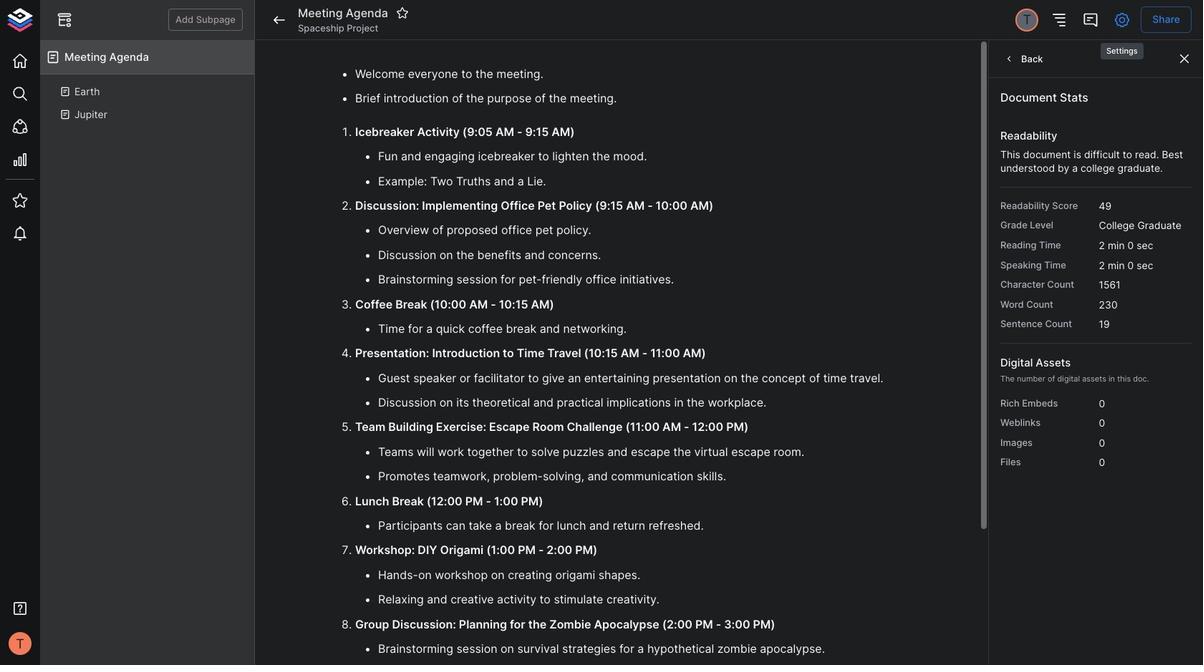 Task type: describe. For each thing, give the bounding box(es) containing it.
hide wiki image
[[56, 11, 73, 28]]

go back image
[[271, 11, 288, 28]]

comments image
[[1082, 11, 1099, 28]]

table of contents image
[[1051, 11, 1068, 28]]

settings image
[[1114, 11, 1131, 28]]



Task type: locate. For each thing, give the bounding box(es) containing it.
favorite image
[[396, 7, 409, 20]]

tooltip
[[1099, 33, 1145, 61]]



Task type: vqa. For each thing, say whether or not it's contained in the screenshot.
Bookmark image
no



